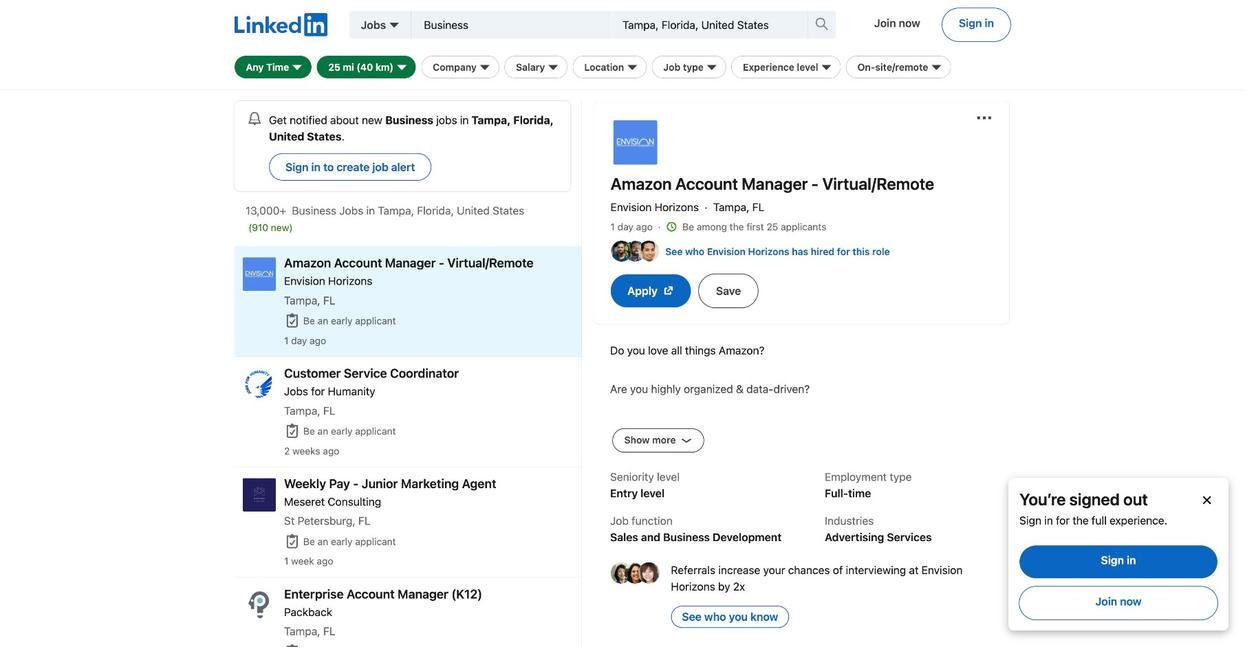 Task type: describe. For each thing, give the bounding box(es) containing it.
envision horizons image
[[611, 118, 660, 167]]

Location search field
[[621, 17, 786, 32]]

0 horizontal spatial svg image
[[284, 313, 301, 329]]

2 svg image from the top
[[284, 534, 301, 550]]

1 horizontal spatial svg image
[[663, 285, 674, 296]]



Task type: locate. For each thing, give the bounding box(es) containing it.
0 vertical spatial svg image
[[284, 423, 301, 440]]

3 svg image from the top
[[284, 644, 301, 648]]

1 vertical spatial svg image
[[284, 534, 301, 550]]

primary element
[[235, 0, 1011, 52]]

svg image
[[284, 423, 301, 440], [284, 534, 301, 550], [284, 644, 301, 648]]

None search field
[[411, 11, 836, 39]]

Search job titles or companies search field
[[422, 17, 588, 32]]

dialog
[[1009, 478, 1229, 631]]

2 vertical spatial svg image
[[284, 644, 301, 648]]

1 svg image from the top
[[284, 423, 301, 440]]

0 vertical spatial svg image
[[663, 285, 674, 296]]

main content
[[235, 101, 582, 648]]

1 vertical spatial svg image
[[284, 313, 301, 329]]

clock image
[[667, 222, 678, 233]]

svg image
[[663, 285, 674, 296], [284, 313, 301, 329]]



Task type: vqa. For each thing, say whether or not it's contained in the screenshot.
the topmost svg image
yes



